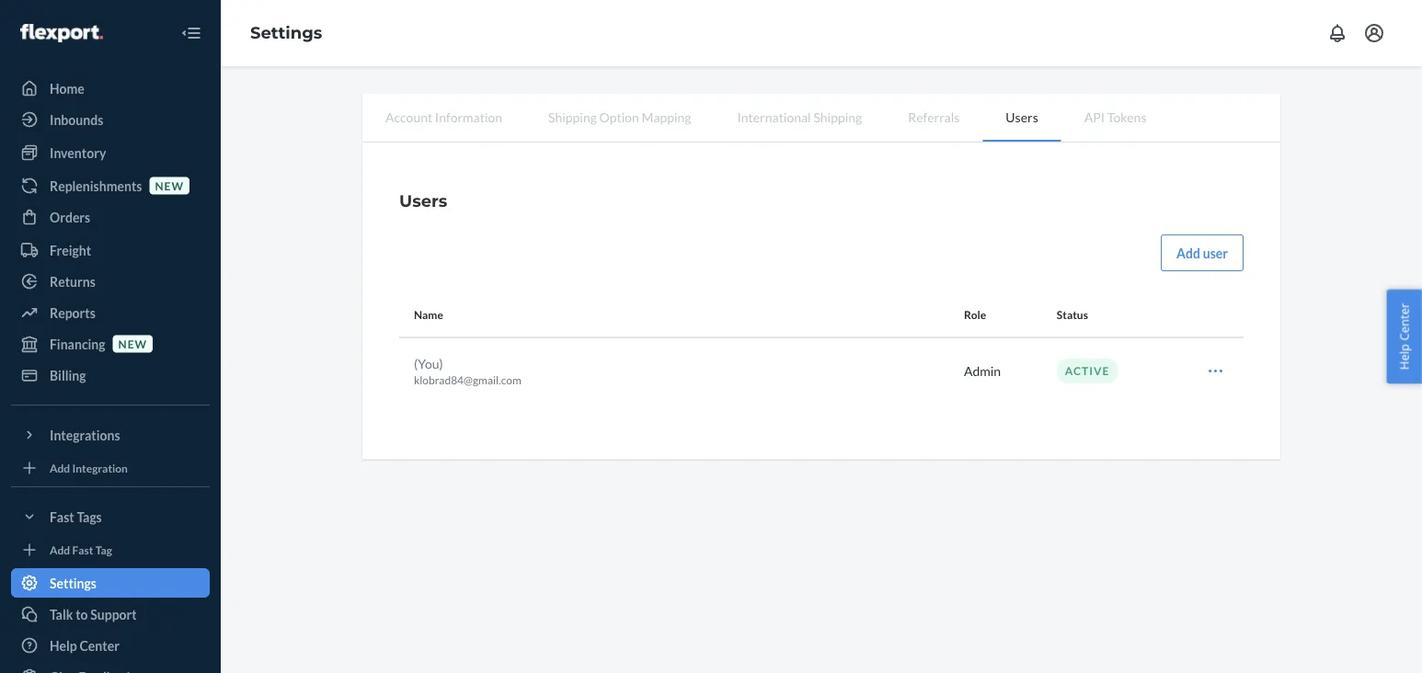 Task type: describe. For each thing, give the bounding box(es) containing it.
integration
[[72, 461, 128, 475]]

api tokens
[[1085, 109, 1147, 125]]

users inside tab
[[1006, 109, 1039, 125]]

referrals
[[908, 109, 960, 125]]

reports
[[50, 305, 96, 321]]

information
[[435, 109, 502, 125]]

tag
[[95, 543, 112, 557]]

international shipping
[[737, 109, 862, 125]]

add fast tag
[[50, 543, 112, 557]]

1 vertical spatial fast
[[72, 543, 93, 557]]

2 shipping from the left
[[814, 109, 862, 125]]

new for replenishments
[[155, 179, 184, 192]]

new for financing
[[118, 337, 147, 351]]

flexport logo image
[[20, 24, 103, 42]]

tags
[[77, 509, 102, 525]]

mapping
[[642, 109, 691, 125]]

help inside button
[[1396, 344, 1413, 370]]

international
[[737, 109, 811, 125]]

add integration link
[[11, 457, 210, 479]]

api
[[1085, 109, 1105, 125]]

add for add user
[[1177, 245, 1201, 261]]

role
[[964, 308, 987, 322]]

returns
[[50, 274, 96, 289]]

(you) klobrad84@gmail.com
[[414, 356, 522, 387]]

shipping option mapping tab
[[525, 94, 714, 140]]

freight
[[50, 242, 91, 258]]

replenishments
[[50, 178, 142, 194]]

name
[[414, 308, 443, 322]]

help center button
[[1387, 290, 1423, 384]]

center inside button
[[1396, 303, 1413, 341]]

billing link
[[11, 361, 210, 390]]

international shipping tab
[[714, 94, 885, 140]]

0 horizontal spatial settings link
[[11, 569, 210, 598]]

1 vertical spatial help
[[50, 638, 77, 654]]

account information tab
[[363, 94, 525, 140]]

(you)
[[414, 356, 443, 371]]

referrals tab
[[885, 94, 983, 140]]

open user actions image
[[1207, 362, 1225, 380]]

open account menu image
[[1364, 22, 1386, 44]]

tokens
[[1108, 109, 1147, 125]]

fast inside 'dropdown button'
[[50, 509, 74, 525]]

0 vertical spatial settings
[[250, 23, 322, 43]]

orders link
[[11, 202, 210, 232]]

inbounds link
[[11, 105, 210, 134]]

inventory link
[[11, 138, 210, 167]]

orders
[[50, 209, 90, 225]]

option
[[600, 109, 639, 125]]

add user button
[[1161, 235, 1244, 271]]



Task type: locate. For each thing, give the bounding box(es) containing it.
shipping right international at top
[[814, 109, 862, 125]]

0 vertical spatial settings link
[[250, 23, 322, 43]]

settings
[[250, 23, 322, 43], [50, 576, 97, 591]]

help
[[1396, 344, 1413, 370], [50, 638, 77, 654]]

user
[[1203, 245, 1228, 261]]

talk
[[50, 607, 73, 622]]

status
[[1057, 308, 1088, 322]]

users
[[1006, 109, 1039, 125], [399, 190, 448, 211]]

1 horizontal spatial center
[[1396, 303, 1413, 341]]

returns link
[[11, 267, 210, 296]]

integrations
[[50, 427, 120, 443]]

1 vertical spatial users
[[399, 190, 448, 211]]

0 vertical spatial center
[[1396, 303, 1413, 341]]

talk to support button
[[11, 600, 210, 629]]

tab list containing account information
[[363, 94, 1281, 143]]

0 horizontal spatial shipping
[[548, 109, 597, 125]]

1 vertical spatial new
[[118, 337, 147, 351]]

close navigation image
[[180, 22, 202, 44]]

open notifications image
[[1327, 22, 1349, 44]]

help center inside button
[[1396, 303, 1413, 370]]

1 horizontal spatial help center
[[1396, 303, 1413, 370]]

to
[[76, 607, 88, 622]]

tab list
[[363, 94, 1281, 143]]

users left api at the right top of the page
[[1006, 109, 1039, 125]]

add inside 'button'
[[1177, 245, 1201, 261]]

active
[[1065, 364, 1110, 378]]

help center
[[1396, 303, 1413, 370], [50, 638, 120, 654]]

1 vertical spatial center
[[80, 638, 120, 654]]

1 horizontal spatial shipping
[[814, 109, 862, 125]]

add inside "link"
[[50, 461, 70, 475]]

talk to support
[[50, 607, 137, 622]]

1 vertical spatial settings
[[50, 576, 97, 591]]

fast tags button
[[11, 502, 210, 532]]

api tokens tab
[[1062, 94, 1170, 140]]

center
[[1396, 303, 1413, 341], [80, 638, 120, 654]]

fast tags
[[50, 509, 102, 525]]

0 horizontal spatial center
[[80, 638, 120, 654]]

new down reports link
[[118, 337, 147, 351]]

1 shipping from the left
[[548, 109, 597, 125]]

add left user
[[1177, 245, 1201, 261]]

0 horizontal spatial users
[[399, 190, 448, 211]]

1 vertical spatial add
[[50, 461, 70, 475]]

account information
[[386, 109, 502, 125]]

users down account
[[399, 190, 448, 211]]

add for add integration
[[50, 461, 70, 475]]

financing
[[50, 336, 105, 352]]

reports link
[[11, 298, 210, 328]]

0 horizontal spatial settings
[[50, 576, 97, 591]]

admin
[[964, 363, 1001, 379]]

add integration
[[50, 461, 128, 475]]

0 vertical spatial new
[[155, 179, 184, 192]]

billing
[[50, 368, 86, 383]]

1 vertical spatial settings link
[[11, 569, 210, 598]]

klobrad84@gmail.com
[[414, 374, 522, 387]]

0 horizontal spatial help
[[50, 638, 77, 654]]

1 horizontal spatial users
[[1006, 109, 1039, 125]]

shipping option mapping
[[548, 109, 691, 125]]

fast left tags
[[50, 509, 74, 525]]

add for add fast tag
[[50, 543, 70, 557]]

settings link
[[250, 23, 322, 43], [11, 569, 210, 598]]

add user
[[1177, 245, 1228, 261]]

support
[[90, 607, 137, 622]]

add down fast tags
[[50, 543, 70, 557]]

0 vertical spatial help center
[[1396, 303, 1413, 370]]

shipping
[[548, 109, 597, 125], [814, 109, 862, 125]]

account
[[386, 109, 433, 125]]

fast left tag
[[72, 543, 93, 557]]

integrations button
[[11, 421, 210, 450]]

0 vertical spatial help
[[1396, 344, 1413, 370]]

0 vertical spatial users
[[1006, 109, 1039, 125]]

1 horizontal spatial settings
[[250, 23, 322, 43]]

1 vertical spatial help center
[[50, 638, 120, 654]]

new up orders link
[[155, 179, 184, 192]]

shipping left option
[[548, 109, 597, 125]]

0 vertical spatial fast
[[50, 509, 74, 525]]

1 horizontal spatial help
[[1396, 344, 1413, 370]]

2 vertical spatial add
[[50, 543, 70, 557]]

new
[[155, 179, 184, 192], [118, 337, 147, 351]]

add left integration
[[50, 461, 70, 475]]

help center link
[[11, 631, 210, 661]]

home
[[50, 81, 84, 96]]

freight link
[[11, 236, 210, 265]]

inbounds
[[50, 112, 103, 127]]

fast
[[50, 509, 74, 525], [72, 543, 93, 557]]

home link
[[11, 74, 210, 103]]

0 horizontal spatial new
[[118, 337, 147, 351]]

0 vertical spatial add
[[1177, 245, 1201, 261]]

0 horizontal spatial help center
[[50, 638, 120, 654]]

add fast tag link
[[11, 539, 210, 561]]

inventory
[[50, 145, 106, 161]]

users tab
[[983, 94, 1062, 142]]

1 horizontal spatial settings link
[[250, 23, 322, 43]]

add
[[1177, 245, 1201, 261], [50, 461, 70, 475], [50, 543, 70, 557]]

1 horizontal spatial new
[[155, 179, 184, 192]]



Task type: vqa. For each thing, say whether or not it's contained in the screenshot.
the API Tokens
yes



